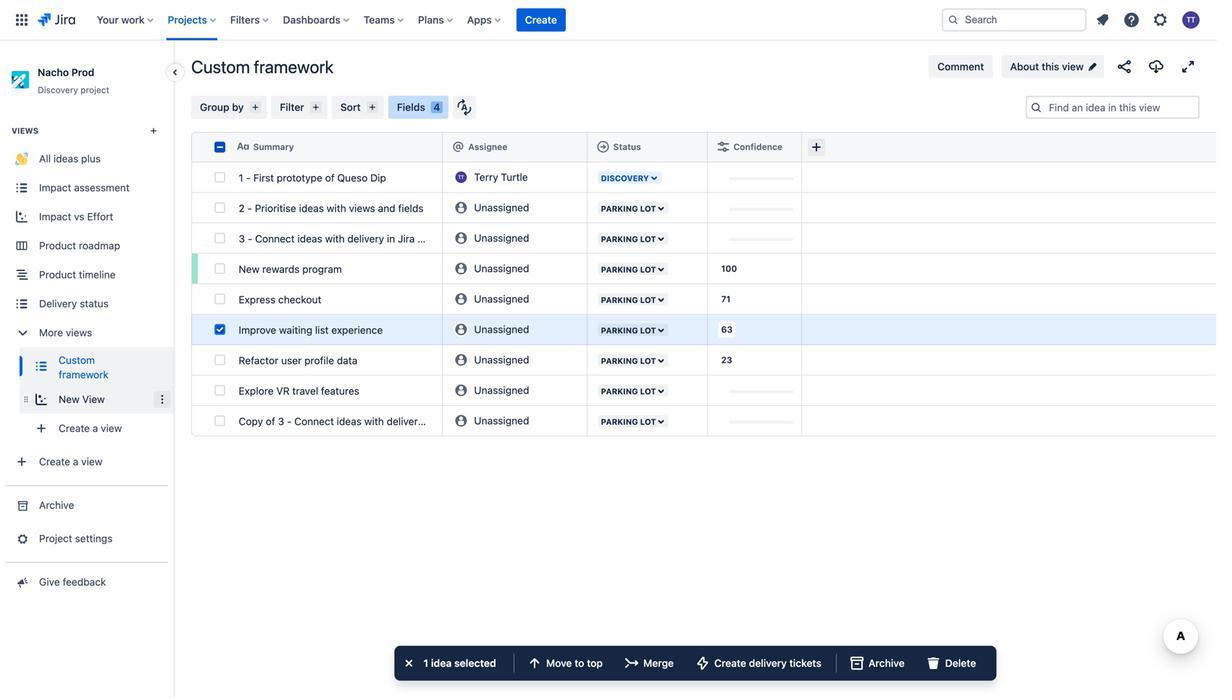 Task type: locate. For each thing, give the bounding box(es) containing it.
1 horizontal spatial 1
[[424, 657, 429, 669]]

product
[[39, 240, 76, 252], [39, 269, 76, 281]]

cell
[[191, 132, 212, 162], [802, 162, 984, 193], [802, 193, 984, 223], [802, 223, 984, 254], [802, 254, 984, 284], [802, 284, 984, 315], [802, 315, 984, 345], [802, 345, 984, 375], [802, 375, 984, 406], [802, 406, 984, 436]]

notifications image
[[1095, 11, 1112, 29]]

selected
[[455, 657, 496, 669]]

queso
[[337, 172, 368, 184]]

archive button for project settings button
[[0, 491, 174, 520]]

connect down prioritise
[[255, 233, 295, 245]]

0 horizontal spatial archive
[[39, 499, 74, 511]]

0 vertical spatial of
[[325, 172, 335, 184]]

1 vertical spatial custom
[[59, 354, 95, 366]]

1 horizontal spatial custom framework
[[191, 57, 334, 77]]

group
[[0, 107, 174, 485]]

plus
[[81, 153, 101, 165]]

1 for 1 - first prototype of queso dip
[[239, 172, 243, 184]]

custom up group by
[[191, 57, 250, 77]]

cell for express checkout
[[802, 284, 984, 315]]

create a view down view
[[59, 422, 122, 434]]

projects
[[168, 14, 207, 26]]

impact assessment
[[39, 182, 130, 194]]

1 left first
[[239, 172, 243, 184]]

unassigned for 2 - prioritise ideas with views and fields
[[474, 202, 529, 214]]

with
[[327, 202, 346, 214], [325, 233, 345, 245], [365, 415, 384, 427]]

improve waiting list experience
[[239, 324, 383, 336]]

3
[[239, 233, 245, 245], [278, 415, 284, 427]]

5 unassigned from the top
[[474, 323, 529, 335]]

1 idea selected
[[424, 657, 496, 669]]

of right copy
[[266, 415, 275, 427]]

product inside "link"
[[39, 269, 76, 281]]

0 vertical spatial custom framework
[[191, 57, 334, 77]]

1 left idea
[[424, 657, 429, 669]]

group
[[200, 101, 230, 113]]

archive right archive image
[[869, 657, 905, 669]]

impact down all
[[39, 182, 71, 194]]

1 vertical spatial with
[[325, 233, 345, 245]]

delete image
[[925, 655, 943, 672]]

new for new view
[[59, 393, 80, 405]]

filter button
[[271, 96, 328, 119]]

6 unassigned from the top
[[474, 354, 529, 366]]

first
[[254, 172, 274, 184]]

None range field
[[719, 166, 794, 192], [719, 196, 794, 222], [719, 227, 794, 253], [719, 379, 794, 405], [719, 409, 794, 435], [719, 166, 794, 192], [719, 196, 794, 222], [719, 227, 794, 253], [719, 379, 794, 405], [719, 409, 794, 435]]

delete
[[946, 657, 977, 669]]

0 horizontal spatial 3
[[239, 233, 245, 245]]

1 horizontal spatial in
[[426, 415, 435, 427]]

- for 2
[[248, 202, 252, 214]]

1 vertical spatial archive button
[[843, 652, 914, 675]]

unassigned for refactor user profile data
[[474, 354, 529, 366]]

2 vertical spatial with
[[365, 415, 384, 427]]

vs
[[74, 211, 84, 223]]

feedback image
[[14, 575, 29, 589]]

impact vs effort link
[[0, 202, 174, 231]]

cell for 1 - first prototype of queso dip
[[802, 162, 984, 193]]

ideas down features
[[337, 415, 362, 427]]

of
[[325, 172, 335, 184], [266, 415, 275, 427]]

- left first
[[246, 172, 251, 184]]

create a view down new view
[[39, 456, 102, 468]]

refactor user profile data
[[239, 354, 358, 366]]

0 vertical spatial delivery
[[348, 233, 384, 245]]

filter
[[280, 101, 304, 113]]

3 right copy
[[278, 415, 284, 427]]

create a view button down new view
[[0, 447, 174, 476]]

express
[[239, 294, 276, 306]]

create a view
[[59, 422, 122, 434], [39, 456, 102, 468]]

autosave is enabled image
[[457, 99, 472, 116]]

7 unassigned from the top
[[474, 384, 529, 396]]

1 vertical spatial 3
[[278, 415, 284, 427]]

view
[[1063, 61, 1084, 72], [101, 422, 122, 434], [81, 456, 102, 468]]

new inside group
[[59, 393, 80, 405]]

sidebar.ideas.more image
[[157, 394, 168, 405]]

all
[[39, 153, 51, 165]]

1 vertical spatial new
[[59, 393, 80, 405]]

custom down more views link
[[59, 354, 95, 366]]

unassigned for explore vr travel features
[[474, 384, 529, 396]]

2 vertical spatial view
[[81, 456, 102, 468]]

product up delivery
[[39, 269, 76, 281]]

your profile and settings image
[[1183, 11, 1200, 29]]

2 horizontal spatial delivery
[[749, 657, 787, 669]]

a down new view link
[[93, 422, 98, 434]]

0 vertical spatial view
[[1063, 61, 1084, 72]]

cell for refactor user profile data
[[802, 345, 984, 375]]

- up the new rewards program
[[248, 233, 253, 245]]

0 vertical spatial new
[[239, 263, 260, 275]]

more views
[[39, 327, 92, 339]]

0 vertical spatial 1
[[239, 172, 243, 184]]

create a view button inside group
[[20, 414, 174, 443]]

0 vertical spatial with
[[327, 202, 346, 214]]

more views link
[[0, 318, 174, 347]]

of left "queso"
[[325, 172, 335, 184]]

63
[[722, 324, 733, 335]]

2 impact from the top
[[39, 211, 71, 223]]

banner
[[0, 0, 1218, 41]]

unassigned
[[474, 202, 529, 214], [474, 232, 529, 244], [474, 263, 529, 274], [474, 293, 529, 305], [474, 323, 529, 335], [474, 354, 529, 366], [474, 384, 529, 396], [474, 415, 529, 427]]

turtle
[[501, 171, 528, 183]]

ideas down the 1 - first prototype of queso dip
[[299, 202, 324, 214]]

all ideas plus link
[[0, 144, 174, 173]]

1 product from the top
[[39, 240, 76, 252]]

1 vertical spatial 1
[[424, 657, 429, 669]]

create delivery tickets image
[[694, 655, 712, 672]]

0 horizontal spatial delivery
[[348, 233, 384, 245]]

banner containing your work
[[0, 0, 1218, 41]]

Search field
[[942, 8, 1087, 32]]

teams
[[364, 14, 395, 26]]

group by
[[200, 101, 244, 113]]

0 vertical spatial views
[[349, 202, 375, 214]]

data
[[337, 354, 358, 366]]

views right more
[[66, 327, 92, 339]]

0 vertical spatial archive
[[39, 499, 74, 511]]

custom framework inside group
[[59, 354, 109, 381]]

export image
[[1148, 58, 1166, 75]]

view inside popup button
[[1063, 61, 1084, 72]]

1 horizontal spatial 3
[[278, 415, 284, 427]]

new left view
[[59, 393, 80, 405]]

0 vertical spatial create a view button
[[20, 414, 174, 443]]

views inside group
[[66, 327, 92, 339]]

express checkout
[[239, 294, 322, 306]]

0 vertical spatial impact
[[39, 182, 71, 194]]

product roadmap link
[[0, 231, 174, 260]]

filters
[[230, 14, 260, 26]]

create a view button down view
[[20, 414, 174, 443]]

product roadmap
[[39, 240, 120, 252]]

impact assessment link
[[0, 173, 174, 202]]

all ideas plus
[[39, 153, 101, 165]]

1 vertical spatial delivery
[[387, 415, 424, 427]]

software
[[418, 233, 460, 245], [457, 415, 499, 427]]

filters button
[[226, 8, 274, 32]]

1 vertical spatial software
[[457, 415, 499, 427]]

1 horizontal spatial archive
[[869, 657, 905, 669]]

expand image
[[1180, 58, 1197, 75]]

nacho
[[38, 66, 69, 78]]

add description image
[[1087, 61, 1099, 72]]

cell for 2 - prioritise ideas with views and fields
[[802, 193, 984, 223]]

product timeline
[[39, 269, 116, 281]]

1 unassigned from the top
[[474, 202, 529, 214]]

custom framework up by on the top of page
[[191, 57, 334, 77]]

tickets
[[790, 657, 822, 669]]

4 unassigned from the top
[[474, 293, 529, 305]]

jira image
[[38, 11, 75, 29], [38, 11, 75, 29]]

terry turtle
[[474, 171, 528, 183]]

2 vertical spatial delivery
[[749, 657, 787, 669]]

0 horizontal spatial new
[[59, 393, 80, 405]]

framework up new view
[[59, 369, 109, 381]]

impact for impact assessment
[[39, 182, 71, 194]]

profile
[[305, 354, 334, 366]]

cell for copy of 3 - connect ideas with delivery in jira software
[[802, 406, 984, 436]]

1 horizontal spatial delivery
[[387, 415, 424, 427]]

0 horizontal spatial a
[[73, 456, 79, 468]]

8 unassigned from the top
[[474, 415, 529, 427]]

create inside primary element
[[525, 14, 557, 26]]

views left and
[[349, 202, 375, 214]]

project
[[81, 85, 109, 95]]

0 vertical spatial create a view
[[59, 422, 122, 434]]

a
[[93, 422, 98, 434], [73, 456, 79, 468]]

0 horizontal spatial archive button
[[0, 491, 174, 520]]

framework up filter
[[254, 57, 334, 77]]

- for 3
[[248, 233, 253, 245]]

impact vs effort
[[39, 211, 113, 223]]

1 horizontal spatial custom
[[191, 57, 250, 77]]

0 horizontal spatial of
[[266, 415, 275, 427]]

0 vertical spatial jira
[[398, 233, 415, 245]]

archive button left delete image
[[843, 652, 914, 675]]

framework inside jira product discovery navigation element
[[59, 369, 109, 381]]

1 horizontal spatial framework
[[254, 57, 334, 77]]

about
[[1011, 61, 1040, 72]]

0 horizontal spatial 1
[[239, 172, 243, 184]]

assessment
[[74, 182, 130, 194]]

prod
[[71, 66, 94, 78]]

0 vertical spatial archive button
[[0, 491, 174, 520]]

1 vertical spatial custom framework
[[59, 354, 109, 381]]

archive
[[39, 499, 74, 511], [869, 657, 905, 669]]

product down impact vs effort
[[39, 240, 76, 252]]

your work button
[[93, 8, 159, 32]]

delivery status
[[39, 298, 109, 310]]

travel
[[292, 385, 318, 397]]

plans
[[418, 14, 444, 26]]

new for new rewards program
[[239, 263, 260, 275]]

0 horizontal spatial framework
[[59, 369, 109, 381]]

1 vertical spatial a
[[73, 456, 79, 468]]

about this view
[[1011, 61, 1084, 72]]

0 vertical spatial a
[[93, 422, 98, 434]]

1 vertical spatial views
[[66, 327, 92, 339]]

:wave: image
[[15, 152, 28, 165], [15, 152, 28, 165]]

0 vertical spatial connect
[[255, 233, 295, 245]]

1 vertical spatial impact
[[39, 211, 71, 223]]

custom framework up new view
[[59, 354, 109, 381]]

0 horizontal spatial custom framework
[[59, 354, 109, 381]]

1 for 1 idea selected
[[424, 657, 429, 669]]

archive up project
[[39, 499, 74, 511]]

prototype
[[277, 172, 323, 184]]

1 vertical spatial product
[[39, 269, 76, 281]]

delete button
[[920, 652, 985, 675]]

1 horizontal spatial jira
[[437, 415, 454, 427]]

ideas right all
[[54, 153, 78, 165]]

list
[[315, 324, 329, 336]]

search image
[[948, 14, 960, 26]]

1 horizontal spatial new
[[239, 263, 260, 275]]

0 horizontal spatial views
[[66, 327, 92, 339]]

prioritise
[[255, 202, 296, 214]]

in
[[387, 233, 395, 245], [426, 415, 435, 427]]

3 down 2
[[239, 233, 245, 245]]

roadmap
[[79, 240, 120, 252]]

program
[[303, 263, 342, 275]]

0 horizontal spatial custom
[[59, 354, 95, 366]]

feedback
[[63, 576, 106, 588]]

new up express
[[239, 263, 260, 275]]

refactor
[[239, 354, 279, 366]]

1 impact from the top
[[39, 182, 71, 194]]

0 horizontal spatial jira
[[398, 233, 415, 245]]

2 product from the top
[[39, 269, 76, 281]]

2 unassigned from the top
[[474, 232, 529, 244]]

0 vertical spatial product
[[39, 240, 76, 252]]

comment
[[938, 61, 985, 72]]

delivery inside create delivery tickets button
[[749, 657, 787, 669]]

delivery status link
[[0, 289, 174, 318]]

polaris common.ui.field config.add.add more.icon image
[[808, 138, 826, 156]]

1 horizontal spatial archive button
[[843, 652, 914, 675]]

1 vertical spatial framework
[[59, 369, 109, 381]]

3 unassigned from the top
[[474, 263, 529, 274]]

plans button
[[414, 8, 459, 32]]

delivery
[[348, 233, 384, 245], [387, 415, 424, 427], [749, 657, 787, 669]]

more
[[39, 327, 63, 339]]

connect down travel
[[295, 415, 334, 427]]

assignee
[[469, 142, 508, 152]]

0 horizontal spatial in
[[387, 233, 395, 245]]

Find an idea in this view field
[[1045, 97, 1199, 117]]

merge button
[[618, 652, 683, 675]]

0 vertical spatial framework
[[254, 57, 334, 77]]

archive button up project settings button
[[0, 491, 174, 520]]

give feedback button
[[0, 568, 174, 597]]

a down new view
[[73, 456, 79, 468]]

- right 2
[[248, 202, 252, 214]]

impact left the vs at the left top
[[39, 211, 71, 223]]

0 vertical spatial custom
[[191, 57, 250, 77]]

new
[[239, 263, 260, 275], [59, 393, 80, 405]]



Task type: describe. For each thing, give the bounding box(es) containing it.
create button
[[517, 8, 566, 32]]

explore vr travel features
[[239, 385, 360, 397]]

fields
[[397, 101, 425, 113]]

confidence
[[734, 142, 783, 152]]

primary element
[[9, 0, 931, 40]]

idea
[[431, 657, 452, 669]]

merge
[[644, 657, 674, 669]]

1 vertical spatial in
[[426, 415, 435, 427]]

100
[[722, 263, 737, 274]]

custom inside group
[[59, 354, 95, 366]]

improve
[[239, 324, 276, 336]]

to
[[575, 657, 585, 669]]

archive inside jira product discovery navigation element
[[39, 499, 74, 511]]

project settings button
[[0, 524, 174, 553]]

1 vertical spatial create a view button
[[0, 447, 174, 476]]

appswitcher icon image
[[13, 11, 30, 29]]

copy
[[239, 415, 263, 427]]

copy of 3 - connect ideas with delivery in jira software
[[239, 415, 499, 427]]

create delivery tickets
[[715, 657, 822, 669]]

2
[[239, 202, 245, 214]]

project
[[39, 532, 72, 544]]

unassigned for new rewards program
[[474, 263, 529, 274]]

1 horizontal spatial views
[[349, 202, 375, 214]]

0 vertical spatial software
[[418, 233, 460, 245]]

0 vertical spatial in
[[387, 233, 395, 245]]

cell for 3 - connect ideas with delivery in jira software
[[802, 223, 984, 254]]

status image
[[598, 141, 609, 153]]

group by button
[[191, 96, 267, 119]]

1 vertical spatial create a view
[[39, 456, 102, 468]]

confidence button
[[714, 136, 796, 159]]

with for views
[[327, 202, 346, 214]]

effort
[[87, 211, 113, 223]]

nacho prod discovery project
[[38, 66, 109, 95]]

rewards
[[262, 263, 300, 275]]

unassigned for improve waiting list experience
[[474, 323, 529, 335]]

experience
[[332, 324, 383, 336]]

summary image
[[237, 141, 249, 153]]

projects button
[[163, 8, 222, 32]]

status
[[80, 298, 109, 310]]

unassigned for 3 - connect ideas with delivery in jira software
[[474, 232, 529, 244]]

comment button
[[929, 55, 993, 78]]

1 - first prototype of queso dip
[[239, 172, 386, 184]]

close image
[[401, 655, 418, 672]]

71
[[722, 294, 731, 304]]

confidence image
[[718, 141, 730, 153]]

teams button
[[360, 8, 409, 32]]

about this view button
[[1002, 55, 1105, 78]]

1 horizontal spatial a
[[93, 422, 98, 434]]

user
[[281, 354, 302, 366]]

new rewards program
[[239, 263, 342, 275]]

1 vertical spatial jira
[[437, 415, 454, 427]]

ideas up program
[[298, 233, 323, 245]]

archive button for 'delete' button
[[843, 652, 914, 675]]

summary button
[[233, 136, 437, 159]]

features
[[321, 385, 360, 397]]

status button
[[593, 136, 702, 159]]

project settings image
[[14, 531, 29, 546]]

dashboards button
[[279, 8, 355, 32]]

1 vertical spatial connect
[[295, 415, 334, 427]]

product timeline link
[[0, 260, 174, 289]]

move to top image
[[526, 655, 544, 672]]

new view link
[[20, 385, 174, 414]]

discovery
[[38, 85, 78, 95]]

4
[[434, 101, 440, 113]]

archive image
[[849, 655, 866, 672]]

move to top
[[546, 657, 603, 669]]

apps button
[[463, 8, 507, 32]]

2 - prioritise ideas with views and fields
[[239, 202, 424, 214]]

sort
[[341, 101, 361, 113]]

1 vertical spatial of
[[266, 415, 275, 427]]

ideas inside group
[[54, 153, 78, 165]]

product for product roadmap
[[39, 240, 76, 252]]

dashboards
[[283, 14, 341, 26]]

custom framework link
[[20, 347, 174, 385]]

your
[[97, 14, 119, 26]]

- down vr
[[287, 415, 292, 427]]

with for delivery
[[325, 233, 345, 245]]

cell for new rewards program
[[802, 254, 984, 284]]

work
[[121, 14, 145, 26]]

0 vertical spatial 3
[[239, 233, 245, 245]]

your work
[[97, 14, 145, 26]]

3 - connect ideas with delivery in jira software
[[239, 233, 460, 245]]

assignee image
[[453, 141, 464, 153]]

impact for impact vs effort
[[39, 211, 71, 223]]

create delivery tickets button
[[689, 652, 831, 675]]

merge image
[[623, 655, 641, 672]]

give
[[39, 576, 60, 588]]

share image
[[1116, 58, 1134, 75]]

group containing all ideas plus
[[0, 107, 174, 485]]

1 vertical spatial archive
[[869, 657, 905, 669]]

apps
[[467, 14, 492, 26]]

terry
[[474, 171, 498, 183]]

settings image
[[1152, 11, 1170, 29]]

move to top button
[[520, 652, 612, 675]]

assignee button
[[448, 136, 582, 159]]

1 horizontal spatial of
[[325, 172, 335, 184]]

timeline
[[79, 269, 116, 281]]

new view
[[59, 393, 105, 405]]

product for product timeline
[[39, 269, 76, 281]]

1 vertical spatial view
[[101, 422, 122, 434]]

unassigned for express checkout
[[474, 293, 529, 305]]

jira product discovery navigation element
[[0, 41, 174, 698]]

cell for improve waiting list experience
[[802, 315, 984, 345]]

status
[[614, 142, 641, 152]]

and
[[378, 202, 396, 214]]

move
[[546, 657, 572, 669]]

cell for explore vr travel features
[[802, 375, 984, 406]]

this
[[1042, 61, 1060, 72]]

- for 1
[[246, 172, 251, 184]]

checkout
[[278, 294, 322, 306]]

help image
[[1124, 11, 1141, 29]]

unassigned for copy of 3 - connect ideas with delivery in jira software
[[474, 415, 529, 427]]



Task type: vqa. For each thing, say whether or not it's contained in the screenshot.
Filter "button"
yes



